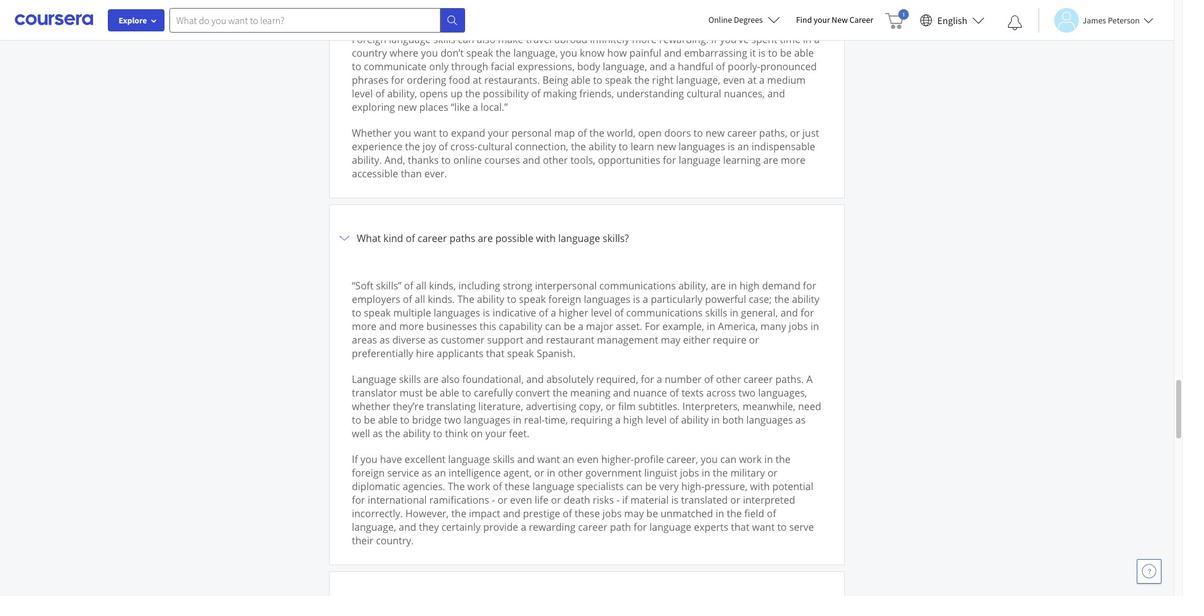 Task type: describe. For each thing, give the bounding box(es) containing it.
foreign
[[352, 33, 386, 46]]

painful
[[629, 46, 661, 60]]

however,
[[405, 507, 449, 521]]

you left don't
[[421, 46, 438, 60]]

in left america,
[[707, 320, 715, 333]]

the up have
[[385, 427, 400, 441]]

subtitles.
[[638, 400, 680, 413]]

and right "support"
[[526, 333, 544, 347]]

all left kinds,
[[416, 279, 426, 293]]

possible
[[495, 232, 533, 245]]

james
[[1083, 14, 1106, 26]]

customer
[[441, 333, 485, 347]]

degrees
[[734, 14, 763, 25]]

american
[[612, 0, 655, 7]]

3 list item from the top
[[329, 572, 845, 596]]

able up bridge
[[440, 386, 459, 400]]

languages inside whether you want to expand your personal map of the world, open doors to new career paths, or just experience the joy of cross-cultural connection, the ability to learn new languages is an indispensable ability. and, thanks to online courses and other tools, opportunities for language learning are more accessible than ever.
[[679, 140, 725, 153]]

is up the asset.
[[633, 293, 640, 306]]

language down the on
[[448, 453, 490, 466]]

a left "higher"
[[551, 306, 556, 320]]

for right many
[[801, 306, 814, 320]]

the left "field"
[[727, 507, 742, 521]]

learning
[[723, 153, 761, 167]]

international
[[368, 494, 427, 507]]

america,
[[718, 320, 758, 333]]

speak down the how
[[605, 73, 632, 87]]

or inside "soft skills" of all kinds, including strong interpersonal communications ability, are in high demand for employers of all kinds. the ability to speak foreign languages is a particularly powerful case; the ability to speak multiple languages is indicative of a higher level of communications skills in general, and for more and more businesses this capability can be a major asset. for example, in america, many jobs in areas as diverse as customer support and restaurant management may either require or preferentially hire applicants that speak spanish.
[[749, 333, 759, 347]]

or inside whether you want to expand your personal map of the world, open doors to new career paths, or just experience the joy of cross-cultural connection, the ability to learn new languages is an indispensable ability. and, thanks to online courses and other tools, opportunities for language learning are more accessible than ever.
[[790, 126, 800, 140]]

literature,
[[478, 400, 523, 413]]

skills?
[[603, 232, 629, 245]]

the left military
[[713, 466, 728, 480]]

number
[[665, 373, 702, 386]]

is inside whether you want to expand your personal map of the world, open doors to new career paths, or just experience the joy of cross-cultural connection, the ability to learn new languages is an indispensable ability. and, thanks to online courses and other tools, opportunities for language learning are more accessible than ever.
[[728, 140, 735, 153]]

death
[[564, 494, 590, 507]]

and up understanding
[[650, 60, 667, 73]]

may inside "soft skills" of all kinds, including strong interpersonal communications ability, are in high demand for employers of all kinds. the ability to speak foreign languages is a particularly powerful case; the ability to speak multiple languages is indicative of a higher level of communications skills in general, and for more and more businesses this capability can be a major asset. for example, in america, many jobs in areas as diverse as customer support and restaurant management may either require or preferentially hire applicants that speak spanish.
[[661, 333, 681, 347]]

ability.
[[352, 153, 382, 167]]

rewarding
[[529, 521, 576, 534]]

the left world,
[[589, 126, 604, 140]]

or right agent,
[[534, 466, 544, 480]]

hire
[[416, 347, 434, 360]]

ordering
[[407, 73, 446, 87]]

0 vertical spatial communications
[[599, 279, 676, 293]]

all left kinds.
[[415, 293, 425, 306]]

language, down embarrassing
[[676, 73, 720, 87]]

a left major
[[578, 320, 583, 333]]

require
[[713, 333, 746, 347]]

for inside foreign language skills can also make travel abroad infinitely more rewarding. if you've spent time in a country where you don't speak the language, you know how painful and embarrassing it is to be able to communicate only through facial expressions, body language, and a handful of poorly-pronounced phrases for ordering food at restaurants. being able to speak the right language, even at a medium level of ability, opens up the possibility of making friends, understanding cultural nuances, and exploring new places "like a local."
[[391, 73, 404, 87]]

carefully
[[474, 386, 513, 400]]

find your new career
[[796, 14, 873, 25]]

country.
[[376, 534, 414, 548]]

"like
[[451, 100, 470, 114]]

need
[[798, 400, 821, 413]]

a left the number
[[657, 373, 662, 386]]

high inside "soft skills" of all kinds, including strong interpersonal communications ability, are in high demand for employers of all kinds. the ability to speak foreign languages is a particularly powerful case; the ability to speak multiple languages is indicative of a higher level of communications skills in general, and for more and more businesses this capability can be a major asset. for example, in america, many jobs in areas as diverse as customer support and restaurant management may either require or preferentially hire applicants that speak spanish.
[[739, 279, 759, 293]]

1 vertical spatial these
[[575, 507, 600, 521]]

more inside whether you want to expand your personal map of the world, open doors to new career paths, or just experience the joy of cross-cultural connection, the ability to learn new languages is an indispensable ability. and, thanks to online courses and other tools, opportunities for language learning are more accessible than ever.
[[781, 153, 805, 167]]

as inside the if you have excellent language skills and want an even higher-profile career, you can work in the foreign service as an intelligence agent, or in other government linguist jobs in the military or diplomatic agencies. the work of these language specialists can be very high-pressure, with potential for international ramifications - or even life or death risks - if material is translated or interpreted incorrectly. however, the impact and prestige of these jobs may be unmatched in the field of language, and they certainly provide a rewarding career path for language experts that want to serve their country.
[[422, 466, 432, 480]]

ability down texts
[[681, 413, 709, 427]]

the up time,
[[553, 386, 568, 400]]

requiring
[[570, 413, 613, 427]]

abroad
[[554, 33, 587, 46]]

and down feet.
[[517, 453, 535, 466]]

required,
[[596, 373, 638, 386]]

1 horizontal spatial -
[[492, 494, 495, 507]]

at right food
[[473, 73, 482, 87]]

and,
[[384, 153, 405, 167]]

in inside foreign language skills can also make travel abroad infinitely more rewarding. if you've spent time in a country where you don't speak the language, you know how painful and embarrassing it is to be able to communicate only through facial expressions, body language, and a handful of poorly-pronounced phrases for ordering food at restaurants. being able to speak the right language, even at a medium level of ability, opens up the possibility of making friends, understanding cultural nuances, and exploring new places "like a local."
[[803, 33, 812, 46]]

career,
[[666, 453, 698, 466]]

employers
[[352, 293, 400, 306]]

making
[[543, 87, 577, 100]]

prestige
[[523, 507, 560, 521]]

language, up being
[[513, 46, 558, 60]]

may inside the if you have excellent language skills and want an even higher-profile career, you can work in the foreign service as an intelligence agent, or in other government linguist jobs in the military or diplomatic agencies. the work of these language specialists can be very high-pressure, with potential for international ramifications - or even life or death risks - if material is translated or interpreted incorrectly. however, the impact and prestige of these jobs may be unmatched in the field of language, and they certainly provide a rewarding career path for language experts that want to serve their country.
[[624, 507, 644, 521]]

if inside foreign language skills can also make travel abroad infinitely more rewarding. if you've spent time in a country where you don't speak the language, you know how painful and embarrassing it is to be able to communicate only through facial expressions, body language, and a handful of poorly-pronounced phrases for ordering food at restaurants. being able to speak the right language, even at a medium level of ability, opens up the possibility of making friends, understanding cultural nuances, and exploring new places "like a local."
[[711, 33, 717, 46]]

a up for
[[643, 293, 648, 306]]

both
[[722, 413, 744, 427]]

world,
[[607, 126, 636, 140]]

this
[[480, 320, 496, 333]]

spanish
[[597, 7, 633, 20]]

meaning
[[570, 386, 610, 400]]

more down employers
[[352, 320, 377, 333]]

1 horizontal spatial an
[[563, 453, 574, 466]]

that inside the if you have excellent language skills and want an even higher-profile career, you can work in the foreign service as an intelligence agent, or in other government linguist jobs in the military or diplomatic agencies. the work of these language specialists can be very high-pressure, with potential for international ramifications - or even life or death risks - if material is translated or interpreted incorrectly. however, the impact and prestige of these jobs may be unmatched in the field of language, and they certainly provide a rewarding career path for language experts that want to serve their country.
[[731, 521, 749, 534]]

path
[[610, 521, 631, 534]]

than inside , over 20% of american households speak a language other than english at home - including over 13% that speak spanish at home.
[[352, 7, 373, 20]]

as right areas in the left bottom of the page
[[380, 333, 390, 347]]

are inside language skills are also foundational, and absolutely required, for a number of other career paths.  a translator must be able to carefully convert the meaning and nuance of texts across two languages, whether they're translating literature, advertising copy, or film subtitles. interpreters, meanwhile, need to be able to bridge two languages in real-time, requiring a high level of ability in both languages as well as the ability to think on your feet.
[[424, 373, 439, 386]]

and down the demand
[[780, 306, 798, 320]]

the inside the if you have excellent language skills and want an even higher-profile career, you can work in the foreign service as an intelligence agent, or in other government linguist jobs in the military or diplomatic agencies. the work of these language specialists can be very high-pressure, with potential for international ramifications - or even life or death risks - if material is translated or interpreted incorrectly. however, the impact and prestige of these jobs may be unmatched in the field of language, and they certainly provide a rewarding career path for language experts that want to serve their country.
[[448, 480, 465, 494]]

in up translated
[[702, 466, 710, 480]]

local."
[[481, 100, 508, 114]]

for right path
[[634, 521, 647, 534]]

or left "field"
[[730, 494, 740, 507]]

20%
[[578, 0, 597, 7]]

in up life
[[547, 466, 555, 480]]

restaurants.
[[484, 73, 540, 87]]

serve
[[789, 521, 814, 534]]

"soft
[[352, 279, 373, 293]]

language up the prestige
[[532, 480, 574, 494]]

be inside "soft skills" of all kinds, including strong interpersonal communications ability, are in high demand for employers of all kinds. the ability to speak foreign languages is a particularly powerful case; the ability to speak multiple languages is indicative of a higher level of communications skills in general, and for more and more businesses this capability can be a major asset. for example, in america, many jobs in areas as diverse as customer support and restaurant management may either require or preferentially hire applicants that speak spanish.
[[564, 320, 575, 333]]

a right "like
[[473, 100, 478, 114]]

tools,
[[570, 153, 595, 167]]

2 horizontal spatial -
[[616, 494, 620, 507]]

the up potential
[[776, 453, 791, 466]]

the inside "soft skills" of all kinds, including strong interpersonal communications ability, are in high demand for employers of all kinds. the ability to speak foreign languages is a particularly powerful case; the ability to speak multiple languages is indicative of a higher level of communications skills in general, and for more and more businesses this capability can be a major asset. for example, in america, many jobs in areas as diverse as customer support and restaurant management may either require or preferentially hire applicants that speak spanish.
[[457, 293, 474, 306]]

level inside "soft skills" of all kinds, including strong interpersonal communications ability, are in high demand for employers of all kinds. the ability to speak foreign languages is a particularly powerful case; the ability to speak multiple languages is indicative of a higher level of communications skills in general, and for more and more businesses this capability can be a major asset. for example, in america, many jobs in areas as diverse as customer support and restaurant management may either require or preferentially hire applicants that speak spanish.
[[591, 306, 612, 320]]

or up provide
[[497, 494, 507, 507]]

languages up "customer" at the left of page
[[434, 306, 480, 320]]

they
[[419, 521, 439, 534]]

where
[[390, 46, 418, 60]]

as right diverse
[[428, 333, 438, 347]]

example,
[[662, 320, 704, 333]]

management
[[597, 333, 658, 347]]

ramifications
[[429, 494, 489, 507]]

diplomatic
[[352, 480, 400, 494]]

of inside dropdown button
[[406, 232, 415, 245]]

chevron right image
[[337, 231, 352, 246]]

a left handful
[[670, 60, 675, 73]]

career inside the if you have excellent language skills and want an even higher-profile career, you can work in the foreign service as an intelligence agent, or in other government linguist jobs in the military or diplomatic agencies. the work of these language specialists can be very high-pressure, with potential for international ramifications - or even life or death risks - if material is translated or interpreted incorrectly. however, the impact and prestige of these jobs may be unmatched in the field of language, and they certainly provide a rewarding career path for language experts that want to serve their country.
[[578, 521, 607, 534]]

film
[[618, 400, 636, 413]]

speak up online
[[714, 0, 741, 7]]

0 horizontal spatial an
[[434, 466, 446, 480]]

want inside whether you want to expand your personal map of the world, open doors to new career paths, or just experience the joy of cross-cultural connection, the ability to learn new languages is an indispensable ability. and, thanks to online courses and other tools, opportunities for language learning are more accessible than ever.
[[414, 126, 436, 140]]

is left indicative
[[483, 306, 490, 320]]

shopping cart: 1 item image
[[886, 9, 909, 29]]

agencies.
[[403, 480, 445, 494]]

language, down infinitely
[[603, 60, 647, 73]]

are inside "soft skills" of all kinds, including strong interpersonal communications ability, are in high demand for employers of all kinds. the ability to speak foreign languages is a particularly powerful case; the ability to speak multiple languages is indicative of a higher level of communications skills in general, and for more and more businesses this capability can be a major asset. for example, in america, many jobs in areas as diverse as customer support and restaurant management may either require or preferentially hire applicants that speak spanish.
[[711, 279, 726, 293]]

be right must
[[426, 386, 437, 400]]

and down the pronounced at top right
[[767, 87, 785, 100]]

ability, inside foreign language skills can also make travel abroad infinitely more rewarding. if you've spent time in a country where you don't speak the language, you know how painful and embarrassing it is to be able to communicate only through facial expressions, body language, and a handful of poorly-pronounced phrases for ordering food at restaurants. being able to speak the right language, even at a medium level of ability, opens up the possibility of making friends, understanding cultural nuances, and exploring new places "like a local."
[[387, 87, 417, 100]]

your inside 'link'
[[814, 14, 830, 25]]

impact
[[469, 507, 500, 521]]

have
[[380, 453, 402, 466]]

a
[[806, 373, 813, 386]]

feet.
[[509, 427, 529, 441]]

you right career,
[[701, 453, 718, 466]]

0 vertical spatial work
[[739, 453, 762, 466]]

pronounced
[[760, 60, 817, 73]]

interpreters,
[[682, 400, 740, 413]]

or right life
[[551, 494, 561, 507]]

ability inside whether you want to expand your personal map of the world, open doors to new career paths, or just experience the joy of cross-cultural connection, the ability to learn new languages is an indispensable ability. and, thanks to online courses and other tools, opportunities for language learning are more accessible than ever.
[[589, 140, 616, 153]]

nuances,
[[724, 87, 765, 100]]

the left right
[[634, 73, 650, 87]]

languages down carefully
[[464, 413, 510, 427]]

ever.
[[424, 167, 447, 181]]

1 horizontal spatial two
[[738, 386, 756, 400]]

the up restaurants.
[[496, 46, 511, 60]]

powerful
[[705, 293, 746, 306]]

certainly
[[441, 521, 481, 534]]

speak down the capability
[[507, 347, 534, 360]]

courses
[[484, 153, 520, 167]]

languages down languages,
[[746, 413, 793, 427]]

the right up
[[465, 87, 480, 100]]

than inside whether you want to expand your personal map of the world, open doors to new career paths, or just experience the joy of cross-cultural connection, the ability to learn new languages is an indispensable ability. and, thanks to online courses and other tools, opportunities for language learning are more accessible than ever.
[[401, 167, 422, 181]]

being
[[542, 73, 568, 87]]

skills inside the if you have excellent language skills and want an even higher-profile career, you can work in the foreign service as an intelligence agent, or in other government linguist jobs in the military or diplomatic agencies. the work of these language specialists can be very high-pressure, with potential for international ramifications - or even life or death risks - if material is translated or interpreted incorrectly. however, the impact and prestige of these jobs may be unmatched in the field of language, and they certainly provide a rewarding career path for language experts that want to serve their country.
[[493, 453, 515, 466]]

language inside foreign language skills can also make travel abroad infinitely more rewarding. if you've spent time in a country where you don't speak the language, you know how painful and embarrassing it is to be able to communicate only through facial expressions, body language, and a handful of poorly-pronounced phrases for ordering food at restaurants. being able to speak the right language, even at a medium level of ability, opens up the possibility of making friends, understanding cultural nuances, and exploring new places "like a local."
[[389, 33, 431, 46]]

rewarding.
[[659, 33, 709, 46]]

absolutely
[[546, 373, 594, 386]]

show notifications image
[[1007, 15, 1022, 30]]

the inside "soft skills" of all kinds, including strong interpersonal communications ability, are in high demand for employers of all kinds. the ability to speak foreign languages is a particularly powerful case; the ability to speak multiple languages is indicative of a higher level of communications skills in general, and for more and more businesses this capability can be a major asset. for example, in america, many jobs in areas as diverse as customer support and restaurant management may either require or preferentially hire applicants that speak spanish.
[[774, 293, 789, 306]]

potential
[[772, 480, 813, 494]]

2 vertical spatial want
[[752, 521, 775, 534]]

asset.
[[616, 320, 642, 333]]

career inside whether you want to expand your personal map of the world, open doors to new career paths, or just experience the joy of cross-cultural connection, the ability to learn new languages is an indispensable ability. and, thanks to online courses and other tools, opportunities for language learning are more accessible than ever.
[[727, 126, 757, 140]]

2 horizontal spatial new
[[705, 126, 725, 140]]

be right if
[[646, 507, 658, 521]]

speak right don't
[[466, 46, 493, 60]]

experience
[[352, 140, 402, 153]]

and right 'impact'
[[503, 507, 520, 521]]

applicants
[[437, 347, 484, 360]]

able right being
[[571, 73, 590, 87]]

skills inside language skills are also foundational, and absolutely required, for a number of other career paths.  a translator must be able to carefully convert the meaning and nuance of texts across two languages, whether they're translating literature, advertising copy, or film subtitles. interpreters, meanwhile, need to be able to bridge two languages in real-time, requiring a high level of ability in both languages as well as the ability to think on your feet.
[[399, 373, 421, 386]]

career inside language skills are also foundational, and absolutely required, for a number of other career paths.  a translator must be able to carefully convert the meaning and nuance of texts across two languages, whether they're translating literature, advertising copy, or film subtitles. interpreters, meanwhile, need to be able to bridge two languages in real-time, requiring a high level of ability in both languages as well as the ability to think on your feet.
[[744, 373, 773, 386]]

coursera image
[[15, 10, 93, 30]]

can left the linguist
[[626, 480, 643, 494]]

cross-
[[450, 140, 478, 153]]

paths.
[[775, 373, 804, 386]]

you left know
[[560, 46, 577, 60]]

handful
[[678, 60, 713, 73]]

be inside foreign language skills can also make travel abroad infinitely more rewarding. if you've spent time in a country where you don't speak the language, you know how painful and embarrassing it is to be able to communicate only through facial expressions, body language, and a handful of poorly-pronounced phrases for ordering food at restaurants. being able to speak the right language, even at a medium level of ability, opens up the possibility of making friends, understanding cultural nuances, and exploring new places "like a local."
[[780, 46, 792, 60]]

can inside foreign language skills can also make travel abroad infinitely more rewarding. if you've spent time in a country where you don't speak the language, you know how painful and embarrassing it is to be able to communicate only through facial expressions, body language, and a handful of poorly-pronounced phrases for ordering food at restaurants. being able to speak the right language, even at a medium level of ability, opens up the possibility of making friends, understanding cultural nuances, and exploring new places "like a local."
[[458, 33, 474, 46]]

businesses
[[426, 320, 477, 333]]

the left 'impact'
[[451, 507, 466, 521]]

and up advertising
[[526, 373, 544, 386]]

0 horizontal spatial jobs
[[602, 507, 622, 521]]

be left very
[[645, 480, 657, 494]]

languages,
[[758, 386, 807, 400]]

intelligence
[[448, 466, 501, 480]]

poorly-
[[728, 60, 760, 73]]

able up medium
[[794, 46, 814, 60]]

more up hire
[[399, 320, 424, 333]]

the left joy
[[405, 140, 420, 153]]

,
[[550, 0, 552, 7]]

in left general,
[[730, 306, 738, 320]]

be down translator
[[364, 413, 375, 427]]

unmatched
[[661, 507, 713, 521]]

languages up major
[[584, 293, 630, 306]]

a left medium
[[759, 73, 765, 87]]

for left international
[[352, 494, 365, 507]]

they're
[[393, 400, 424, 413]]

that inside , over 20% of american households speak a language other than english at home - including over 13% that speak spanish at home.
[[547, 7, 565, 20]]

for right the demand
[[803, 279, 816, 293]]

as down languages,
[[795, 413, 806, 427]]

paths,
[[759, 126, 787, 140]]

translated
[[681, 494, 728, 507]]

a inside the if you have excellent language skills and want an even higher-profile career, you can work in the foreign service as an intelligence agent, or in other government linguist jobs in the military or diplomatic agencies. the work of these language specialists can be very high-pressure, with potential for international ramifications - or even life or death risks - if material is translated or interpreted incorrectly. however, the impact and prestige of these jobs may be unmatched in the field of language, and they certainly provide a rewarding career path for language experts that want to serve their country.
[[521, 521, 526, 534]]

the right "connection,"
[[571, 140, 586, 153]]

What do you want to learn? text field
[[169, 8, 441, 32]]

bridge
[[412, 413, 442, 427]]

and right painful
[[664, 46, 682, 60]]

online degrees
[[708, 14, 763, 25]]

speak up the abroad
[[568, 7, 595, 20]]

pressure,
[[704, 480, 747, 494]]

texts
[[681, 386, 704, 400]]



Task type: locate. For each thing, give the bounding box(es) containing it.
career inside dropdown button
[[418, 232, 447, 245]]

including inside "soft skills" of all kinds, including strong interpersonal communications ability, are in high demand for employers of all kinds. the ability to speak foreign languages is a particularly powerful case; the ability to speak multiple languages is indicative of a higher level of communications skills in general, and for more and more businesses this capability can be a major asset. for example, in america, many jobs in areas as diverse as customer support and restaurant management may either require or preferentially hire applicants that speak spanish.
[[458, 279, 500, 293]]

is left high-
[[671, 494, 678, 507]]

if you have excellent language skills and want an even higher-profile career, you can work in the foreign service as an intelligence agent, or in other government linguist jobs in the military or diplomatic agencies. the work of these language specialists can be very high-pressure, with potential for international ramifications - or even life or death risks - if material is translated or interpreted incorrectly. however, the impact and prestige of these jobs may be unmatched in the field of language, and they certainly provide a rewarding career path for language experts that want to serve their country.
[[352, 453, 814, 548]]

new inside foreign language skills can also make travel abroad infinitely more rewarding. if you've spent time in a country where you don't speak the language, you know how painful and embarrassing it is to be able to communicate only through facial expressions, body language, and a handful of poorly-pronounced phrases for ordering food at restaurants. being able to speak the right language, even at a medium level of ability, opens up the possibility of making friends, understanding cultural nuances, and exploring new places "like a local."
[[398, 100, 417, 114]]

0 horizontal spatial if
[[352, 453, 358, 466]]

copy,
[[579, 400, 603, 413]]

for up subtitles.
[[641, 373, 654, 386]]

1 vertical spatial may
[[624, 507, 644, 521]]

1 horizontal spatial over
[[555, 0, 575, 7]]

case;
[[749, 293, 772, 306]]

communications up the asset.
[[599, 279, 676, 293]]

also left make
[[477, 33, 495, 46]]

english up foreign
[[375, 7, 408, 20]]

1 vertical spatial high
[[623, 413, 643, 427]]

other inside , over 20% of american households speak a language other than english at home - including over 13% that speak spanish at home.
[[796, 0, 821, 7]]

friends,
[[579, 87, 614, 100]]

career
[[727, 126, 757, 140], [418, 232, 447, 245], [744, 373, 773, 386], [578, 521, 607, 534]]

english
[[375, 7, 408, 20], [937, 14, 967, 26]]

1 horizontal spatial work
[[739, 453, 762, 466]]

1 horizontal spatial english
[[937, 14, 967, 26]]

1 vertical spatial cultural
[[478, 140, 512, 153]]

2 horizontal spatial want
[[752, 521, 775, 534]]

skills inside "soft skills" of all kinds, including strong interpersonal communications ability, are in high demand for employers of all kinds. the ability to speak foreign languages is a particularly powerful case; the ability to speak multiple languages is indicative of a higher level of communications skills in general, and for more and more businesses this capability can be a major asset. for example, in america, many jobs in areas as diverse as customer support and restaurant management may either require or preferentially hire applicants that speak spanish.
[[705, 306, 727, 320]]

and left nuance
[[613, 386, 631, 400]]

english inside button
[[937, 14, 967, 26]]

you inside whether you want to expand your personal map of the world, open doors to new career paths, or just experience the joy of cross-cultural connection, the ability to learn new languages is an indispensable ability. and, thanks to online courses and other tools, opportunities for language learning are more accessible than ever.
[[394, 126, 411, 140]]

language skills are also foundational, and absolutely required, for a number of other career paths.  a translator must be able to carefully convert the meaning and nuance of texts across two languages, whether they're translating literature, advertising copy, or film subtitles. interpreters, meanwhile, need to be able to bridge two languages in real-time, requiring a high level of ability in both languages as well as the ability to think on your feet.
[[352, 373, 821, 441]]

ability up excellent
[[403, 427, 430, 441]]

0 horizontal spatial two
[[444, 413, 461, 427]]

0 horizontal spatial also
[[441, 373, 460, 386]]

0 horizontal spatial -
[[451, 7, 455, 20]]

online
[[708, 14, 732, 25]]

many
[[761, 320, 786, 333]]

ability up this at bottom left
[[477, 293, 504, 306]]

you up and,
[[394, 126, 411, 140]]

more inside foreign language skills can also make travel abroad infinitely more rewarding. if you've spent time in a country where you don't speak the language, you know how painful and embarrassing it is to be able to communicate only through facial expressions, body language, and a handful of poorly-pronounced phrases for ordering food at restaurants. being able to speak the right language, even at a medium level of ability, opens up the possibility of making friends, understanding cultural nuances, and exploring new places "like a local."
[[632, 33, 657, 46]]

an up ramifications
[[434, 466, 446, 480]]

2 horizontal spatial that
[[731, 521, 749, 534]]

0 horizontal spatial than
[[352, 7, 373, 20]]

a down find your new career 'link'
[[814, 33, 820, 46]]

is inside foreign language skills can also make travel abroad infinitely more rewarding. if you've spent time in a country where you don't speak the language, you know how painful and embarrassing it is to be able to communicate only through facial expressions, body language, and a handful of poorly-pronounced phrases for ordering food at restaurants. being able to speak the right language, even at a medium level of ability, opens up the possibility of making friends, understanding cultural nuances, and exploring new places "like a local."
[[758, 46, 765, 60]]

in up potential
[[764, 453, 773, 466]]

don't
[[441, 46, 464, 60]]

home
[[422, 7, 449, 20]]

want up thanks
[[414, 126, 436, 140]]

2 vertical spatial your
[[485, 427, 506, 441]]

1 vertical spatial level
[[591, 306, 612, 320]]

None search field
[[169, 8, 465, 32]]

and right areas in the left bottom of the page
[[379, 320, 397, 333]]

including inside , over 20% of american households speak a language other than english at home - including over 13% that speak spanish at home.
[[457, 7, 499, 20]]

high up general,
[[739, 279, 759, 293]]

0 vertical spatial two
[[738, 386, 756, 400]]

skills
[[433, 33, 455, 46], [705, 306, 727, 320], [399, 373, 421, 386], [493, 453, 515, 466]]

foreign inside "soft skills" of all kinds, including strong interpersonal communications ability, are in high demand for employers of all kinds. the ability to speak foreign languages is a particularly powerful case; the ability to speak multiple languages is indicative of a higher level of communications skills in general, and for more and more businesses this capability can be a major asset. for example, in america, many jobs in areas as diverse as customer support and restaurant management may either require or preferentially hire applicants that speak spanish.
[[548, 293, 581, 306]]

level inside foreign language skills can also make travel abroad infinitely more rewarding. if you've spent time in a country where you don't speak the language, you know how painful and embarrassing it is to be able to communicate only through facial expressions, body language, and a handful of poorly-pronounced phrases for ordering food at restaurants. being able to speak the right language, even at a medium level of ability, opens up the possibility of making friends, understanding cultural nuances, and exploring new places "like a local."
[[352, 87, 373, 100]]

high down nuance
[[623, 413, 643, 427]]

list item containing , over 20% of american households speak a language other than english at home - including over 13% that speak spanish at home.
[[329, 0, 845, 205]]

kind
[[383, 232, 403, 245]]

2 horizontal spatial level
[[646, 413, 667, 427]]

1 vertical spatial work
[[467, 480, 490, 494]]

1 horizontal spatial want
[[537, 453, 560, 466]]

with inside what kind of career paths are possible with language skills? dropdown button
[[536, 232, 556, 245]]

0 vertical spatial these
[[505, 480, 530, 494]]

even left life
[[510, 494, 532, 507]]

2 horizontal spatial even
[[723, 73, 745, 87]]

skills up the they're
[[399, 373, 421, 386]]

1 horizontal spatial jobs
[[680, 466, 699, 480]]

in left real-
[[513, 413, 522, 427]]

languages
[[679, 140, 725, 153], [584, 293, 630, 306], [434, 306, 480, 320], [464, 413, 510, 427], [746, 413, 793, 427]]

career up meanwhile,
[[744, 373, 773, 386]]

with inside the if you have excellent language skills and want an even higher-profile career, you can work in the foreign service as an intelligence agent, or in other government linguist jobs in the military or diplomatic agencies. the work of these language specialists can be very high-pressure, with potential for international ramifications - or even life or death risks - if material is translated or interpreted incorrectly. however, the impact and prestige of these jobs may be unmatched in the field of language, and they certainly provide a rewarding career path for language experts that want to serve their country.
[[750, 480, 770, 494]]

understanding
[[617, 87, 684, 100]]

higher
[[559, 306, 588, 320]]

as right well
[[373, 427, 383, 441]]

life
[[535, 494, 549, 507]]

work up pressure,
[[739, 453, 762, 466]]

that inside "soft skills" of all kinds, including strong interpersonal communications ability, are in high demand for employers of all kinds. the ability to speak foreign languages is a particularly powerful case; the ability to speak multiple languages is indicative of a higher level of communications skills in general, and for more and more businesses this capability can be a major asset. for example, in america, many jobs in areas as diverse as customer support and restaurant management may either require or preferentially hire applicants that speak spanish.
[[486, 347, 505, 360]]

the right agencies.
[[448, 480, 465, 494]]

facial
[[491, 60, 515, 73]]

list item containing what kind of career paths are possible with language skills?
[[329, 205, 845, 572]]

1 horizontal spatial these
[[575, 507, 600, 521]]

an left "paths,"
[[737, 140, 749, 153]]

1 vertical spatial communications
[[626, 306, 703, 320]]

joy
[[423, 140, 436, 153]]

0 vertical spatial jobs
[[789, 320, 808, 333]]

1 horizontal spatial ability,
[[678, 279, 708, 293]]

and down personal
[[523, 153, 540, 167]]

1 vertical spatial with
[[750, 480, 770, 494]]

other up death
[[558, 466, 583, 480]]

your inside whether you want to expand your personal map of the world, open doors to new career paths, or just experience the joy of cross-cultural connection, the ability to learn new languages is an indispensable ability. and, thanks to online courses and other tools, opportunities for language learning are more accessible than ever.
[[488, 126, 509, 140]]

able
[[794, 46, 814, 60], [571, 73, 590, 87], [440, 386, 459, 400], [378, 413, 398, 427]]

0 vertical spatial foreign
[[548, 293, 581, 306]]

0 vertical spatial high
[[739, 279, 759, 293]]

can inside "soft skills" of all kinds, including strong interpersonal communications ability, are in high demand for employers of all kinds. the ability to speak foreign languages is a particularly powerful case; the ability to speak multiple languages is indicative of a higher level of communications skills in general, and for more and more businesses this capability can be a major asset. for example, in america, many jobs in areas as diverse as customer support and restaurant management may either require or preferentially hire applicants that speak spanish.
[[545, 320, 561, 333]]

1 horizontal spatial than
[[401, 167, 422, 181]]

1 vertical spatial including
[[458, 279, 500, 293]]

is inside the if you have excellent language skills and want an even higher-profile career, you can work in the foreign service as an intelligence agent, or in other government linguist jobs in the military or diplomatic agencies. the work of these language specialists can be very high-pressure, with potential for international ramifications - or even life or death risks - if material is translated or interpreted incorrectly. however, the impact and prestige of these jobs may be unmatched in the field of language, and they certainly provide a rewarding career path for language experts that want to serve their country.
[[671, 494, 678, 507]]

- inside , over 20% of american households speak a language other than english at home - including over 13% that speak spanish at home.
[[451, 7, 455, 20]]

even inside foreign language skills can also make travel abroad infinitely more rewarding. if you've spent time in a country where you don't speak the language, you know how painful and embarrassing it is to be able to communicate only through facial expressions, body language, and a handful of poorly-pronounced phrases for ordering food at restaurants. being able to speak the right language, even at a medium level of ability, opens up the possibility of making friends, understanding cultural nuances, and exploring new places "like a local."
[[723, 73, 745, 87]]

0 horizontal spatial level
[[352, 87, 373, 100]]

opens
[[420, 87, 448, 100]]

language inside , over 20% of american households speak a language other than english at home - including over 13% that speak spanish at home.
[[752, 0, 794, 7]]

in
[[803, 33, 812, 46], [728, 279, 737, 293], [730, 306, 738, 320], [707, 320, 715, 333], [810, 320, 819, 333], [513, 413, 522, 427], [711, 413, 720, 427], [764, 453, 773, 466], [547, 466, 555, 480], [702, 466, 710, 480], [716, 507, 724, 521]]

whether you want to expand your personal map of the world, open doors to new career paths, or just experience the joy of cross-cultural connection, the ability to learn new languages is an indispensable ability. and, thanks to online courses and other tools, opportunities for language learning are more accessible than ever.
[[352, 126, 819, 181]]

if
[[622, 494, 628, 507]]

ability right case;
[[792, 293, 819, 306]]

for inside language skills are also foundational, and absolutely required, for a number of other career paths.  a translator must be able to carefully convert the meaning and nuance of texts across two languages, whether they're translating literature, advertising copy, or film subtitles. interpreters, meanwhile, need to be able to bridge two languages in real-time, requiring a high level of ability in both languages as well as the ability to think on your feet.
[[641, 373, 654, 386]]

language left skills? at the top right
[[558, 232, 600, 245]]

english inside , over 20% of american households speak a language other than english at home - including over 13% that speak spanish at home.
[[375, 7, 408, 20]]

0 vertical spatial may
[[661, 333, 681, 347]]

more down just
[[781, 153, 805, 167]]

are right particularly
[[711, 279, 726, 293]]

2 vertical spatial level
[[646, 413, 667, 427]]

1 horizontal spatial if
[[711, 33, 717, 46]]

two right across
[[738, 386, 756, 400]]

0 horizontal spatial want
[[414, 126, 436, 140]]

paths
[[449, 232, 475, 245]]

nuance
[[633, 386, 667, 400]]

1 vertical spatial also
[[441, 373, 460, 386]]

interpersonal
[[535, 279, 597, 293]]

0 horizontal spatial may
[[624, 507, 644, 521]]

foundational,
[[462, 373, 524, 386]]

2 vertical spatial that
[[731, 521, 749, 534]]

ability left learn
[[589, 140, 616, 153]]

0 horizontal spatial with
[[536, 232, 556, 245]]

even
[[723, 73, 745, 87], [577, 453, 599, 466], [510, 494, 532, 507]]

0 vertical spatial cultural
[[687, 87, 721, 100]]

can
[[458, 33, 474, 46], [545, 320, 561, 333], [720, 453, 736, 466], [626, 480, 643, 494]]

level
[[352, 87, 373, 100], [591, 306, 612, 320], [646, 413, 667, 427]]

2 horizontal spatial jobs
[[789, 320, 808, 333]]

find your new career link
[[790, 12, 879, 28]]

speak down the skills"
[[364, 306, 391, 320]]

1 vertical spatial than
[[401, 167, 422, 181]]

specialists
[[577, 480, 624, 494]]

1 vertical spatial foreign
[[352, 466, 385, 480]]

over
[[555, 0, 575, 7], [502, 7, 522, 20]]

also
[[477, 33, 495, 46], [441, 373, 460, 386]]

thanks
[[408, 153, 439, 167]]

0 horizontal spatial high
[[623, 413, 643, 427]]

other inside whether you want to expand your personal map of the world, open doors to new career paths, or just experience the joy of cross-cultural connection, the ability to learn new languages is an indispensable ability. and, thanks to online courses and other tools, opportunities for language learning are more accessible than ever.
[[543, 153, 568, 167]]

1 vertical spatial your
[[488, 126, 509, 140]]

0 vertical spatial level
[[352, 87, 373, 100]]

0 horizontal spatial even
[[510, 494, 532, 507]]

government
[[585, 466, 642, 480]]

of inside , over 20% of american households speak a language other than english at home - including over 13% that speak spanish at home.
[[600, 0, 609, 7]]

service
[[387, 466, 419, 480]]

doors
[[664, 126, 691, 140]]

skills up require
[[705, 306, 727, 320]]

language
[[752, 0, 794, 7], [389, 33, 431, 46], [679, 153, 721, 167], [558, 232, 600, 245], [448, 453, 490, 466], [532, 480, 574, 494], [649, 521, 691, 534]]

for inside whether you want to expand your personal map of the world, open doors to new career paths, or just experience the joy of cross-cultural connection, the ability to learn new languages is an indispensable ability. and, thanks to online courses and other tools, opportunities for language learning are more accessible than ever.
[[663, 153, 676, 167]]

a right provide
[[521, 521, 526, 534]]

1 horizontal spatial that
[[547, 7, 565, 20]]

you
[[421, 46, 438, 60], [560, 46, 577, 60], [394, 126, 411, 140], [360, 453, 377, 466], [701, 453, 718, 466]]

a right requiring
[[615, 413, 621, 427]]

0 vertical spatial even
[[723, 73, 745, 87]]

households
[[658, 0, 712, 7]]

language down the doors
[[679, 153, 721, 167]]

0 horizontal spatial over
[[502, 7, 522, 20]]

whether
[[352, 126, 392, 140]]

spanish.
[[537, 347, 575, 360]]

1 horizontal spatial new
[[657, 140, 676, 153]]

medium
[[767, 73, 806, 87]]

0 horizontal spatial new
[[398, 100, 417, 114]]

also inside language skills are also foundational, and absolutely required, for a number of other career paths.  a translator must be able to carefully convert the meaning and nuance of texts across two languages, whether they're translating literature, advertising copy, or film subtitles. interpreters, meanwhile, need to be able to bridge two languages in real-time, requiring a high level of ability in both languages as well as the ability to think on your feet.
[[441, 373, 460, 386]]

or left just
[[790, 126, 800, 140]]

james peterson
[[1083, 14, 1140, 26]]

skills inside foreign language skills can also make travel abroad infinitely more rewarding. if you've spent time in a country where you don't speak the language, you know how painful and embarrassing it is to be able to communicate only through facial expressions, body language, and a handful of poorly-pronounced phrases for ordering food at restaurants. being able to speak the right language, even at a medium level of ability, opens up the possibility of making friends, understanding cultural nuances, and exploring new places "like a local."
[[433, 33, 455, 46]]

experts
[[694, 521, 728, 534]]

help center image
[[1142, 564, 1157, 579]]

0 horizontal spatial foreign
[[352, 466, 385, 480]]

0 vertical spatial than
[[352, 7, 373, 20]]

be left major
[[564, 320, 575, 333]]

are inside what kind of career paths are possible with language skills? dropdown button
[[478, 232, 493, 245]]

excellent
[[405, 453, 446, 466]]

0 vertical spatial that
[[547, 7, 565, 20]]

able right well
[[378, 413, 398, 427]]

higher-
[[601, 453, 634, 466]]

at down it
[[748, 73, 757, 87]]

embarrassing
[[684, 46, 747, 60]]

high inside language skills are also foundational, and absolutely required, for a number of other career paths.  a translator must be able to carefully convert the meaning and nuance of texts across two languages, whether they're translating literature, advertising copy, or film subtitles. interpreters, meanwhile, need to be able to bridge two languages in real-time, requiring a high level of ability in both languages as well as the ability to think on your feet.
[[623, 413, 643, 427]]

0 horizontal spatial that
[[486, 347, 505, 360]]

than
[[352, 7, 373, 20], [401, 167, 422, 181]]

foreign inside the if you have excellent language skills and want an even higher-profile career, you can work in the foreign service as an intelligence agent, or in other government linguist jobs in the military or diplomatic agencies. the work of these language specialists can be very high-pressure, with potential for international ramifications - or even life or death risks - if material is translated or interpreted incorrectly. however, the impact and prestige of these jobs may be unmatched in the field of language, and they certainly provide a rewarding career path for language experts that want to serve their country.
[[352, 466, 385, 480]]

in left case;
[[728, 279, 737, 293]]

learn
[[631, 140, 654, 153]]

well
[[352, 427, 370, 441]]

1 vertical spatial two
[[444, 413, 461, 427]]

preferentially
[[352, 347, 413, 360]]

0 horizontal spatial work
[[467, 480, 490, 494]]

1 vertical spatial jobs
[[680, 466, 699, 480]]

2 vertical spatial even
[[510, 494, 532, 507]]

over left 13%
[[502, 7, 522, 20]]

or inside language skills are also foundational, and absolutely required, for a number of other career paths.  a translator must be able to carefully convert the meaning and nuance of texts across two languages, whether they're translating literature, advertising copy, or film subtitles. interpreters, meanwhile, need to be able to bridge two languages in real-time, requiring a high level of ability in both languages as well as the ability to think on your feet.
[[606, 400, 616, 413]]

meanwhile,
[[743, 400, 795, 413]]

1 vertical spatial ability,
[[678, 279, 708, 293]]

1 horizontal spatial foreign
[[548, 293, 581, 306]]

0 vertical spatial the
[[457, 293, 474, 306]]

can up pressure,
[[720, 453, 736, 466]]

explore
[[119, 15, 147, 26]]

1 vertical spatial even
[[577, 453, 599, 466]]

new right the doors
[[705, 126, 725, 140]]

risks
[[593, 494, 614, 507]]

0 horizontal spatial these
[[505, 480, 530, 494]]

your inside language skills are also foundational, and absolutely required, for a number of other career paths.  a translator must be able to carefully convert the meaning and nuance of texts across two languages, whether they're translating literature, advertising copy, or film subtitles. interpreters, meanwhile, need to be able to bridge two languages in real-time, requiring a high level of ability in both languages as well as the ability to think on your feet.
[[485, 427, 506, 441]]

strong
[[503, 279, 532, 293]]

your right "find"
[[814, 14, 830, 25]]

other inside the if you have excellent language skills and want an even higher-profile career, you can work in the foreign service as an intelligence agent, or in other government linguist jobs in the military or diplomatic agencies. the work of these language specialists can be very high-pressure, with potential for international ramifications - or even life or death risks - if material is translated or interpreted incorrectly. however, the impact and prestige of these jobs may be unmatched in the field of language, and they certainly provide a rewarding career path for language experts that want to serve their country.
[[558, 466, 583, 480]]

and inside whether you want to expand your personal map of the world, open doors to new career paths, or just experience the joy of cross-cultural connection, the ability to learn new languages is an indispensable ability. and, thanks to online courses and other tools, opportunities for language learning are more accessible than ever.
[[523, 153, 540, 167]]

2 vertical spatial jobs
[[602, 507, 622, 521]]

at left home
[[411, 7, 420, 20]]

also inside foreign language skills can also make travel abroad infinitely more rewarding. if you've spent time in a country where you don't speak the language, you know how painful and embarrassing it is to be able to communicate only through facial expressions, body language, and a handful of poorly-pronounced phrases for ordering food at restaurants. being able to speak the right language, even at a medium level of ability, opens up the possibility of making friends, understanding cultural nuances, and exploring new places "like a local."
[[477, 33, 495, 46]]

or right military
[[768, 466, 778, 480]]

over right ',' on the left of page
[[555, 0, 575, 7]]

expand
[[451, 126, 485, 140]]

jobs left if
[[602, 507, 622, 521]]

communicate
[[364, 60, 427, 73]]

if left you've
[[711, 33, 717, 46]]

if down well
[[352, 453, 358, 466]]

of
[[600, 0, 609, 7], [716, 60, 725, 73], [375, 87, 385, 100], [531, 87, 541, 100], [577, 126, 587, 140], [439, 140, 448, 153], [406, 232, 415, 245], [404, 279, 413, 293], [403, 293, 412, 306], [539, 306, 548, 320], [614, 306, 624, 320], [704, 373, 713, 386], [670, 386, 679, 400], [669, 413, 679, 427], [493, 480, 502, 494], [563, 507, 572, 521], [767, 507, 776, 521]]

0 vertical spatial including
[[457, 7, 499, 20]]

jobs inside "soft skills" of all kinds, including strong interpersonal communications ability, are in high demand for employers of all kinds. the ability to speak foreign languages is a particularly powerful case; the ability to speak multiple languages is indicative of a higher level of communications skills in general, and for more and more businesses this capability can be a major asset. for example, in america, many jobs in areas as diverse as customer support and restaurant management may either require or preferentially hire applicants that speak spanish.
[[789, 320, 808, 333]]

incorrectly.
[[352, 507, 403, 521]]

0 vertical spatial your
[[814, 14, 830, 25]]

and left they
[[399, 521, 416, 534]]

1 horizontal spatial also
[[477, 33, 495, 46]]

in left both
[[711, 413, 720, 427]]

1 horizontal spatial even
[[577, 453, 599, 466]]

material
[[631, 494, 669, 507]]

jobs
[[789, 320, 808, 333], [680, 466, 699, 480], [602, 507, 622, 521]]

new left the places
[[398, 100, 417, 114]]

if
[[711, 33, 717, 46], [352, 453, 358, 466]]

0 horizontal spatial english
[[375, 7, 408, 20]]

is
[[758, 46, 765, 60], [728, 140, 735, 153], [633, 293, 640, 306], [483, 306, 490, 320], [671, 494, 678, 507]]

also up translating
[[441, 373, 460, 386]]

1 vertical spatial if
[[352, 453, 358, 466]]

0 vertical spatial with
[[536, 232, 556, 245]]

or left film
[[606, 400, 616, 413]]

0 horizontal spatial cultural
[[478, 140, 512, 153]]

1 horizontal spatial level
[[591, 306, 612, 320]]

1 horizontal spatial with
[[750, 480, 770, 494]]

cultural inside whether you want to expand your personal map of the world, open doors to new career paths, or just experience the joy of cross-cultural connection, the ability to learn new languages is an indispensable ability. and, thanks to online courses and other tools, opportunities for language learning are more accessible than ever.
[[478, 140, 512, 153]]

1 vertical spatial that
[[486, 347, 505, 360]]

in down pressure,
[[716, 507, 724, 521]]

for right phrases
[[391, 73, 404, 87]]

that right the experts
[[731, 521, 749, 534]]

language down material at the right of the page
[[649, 521, 691, 534]]

places
[[419, 100, 448, 114]]

1 horizontal spatial may
[[661, 333, 681, 347]]

peterson
[[1108, 14, 1140, 26]]

, over 20% of american households speak a language other than english at home - including over 13% that speak spanish at home.
[[352, 0, 821, 20]]

restaurant
[[546, 333, 594, 347]]

through
[[451, 60, 488, 73]]

online
[[453, 153, 482, 167]]

all
[[416, 279, 426, 293], [415, 293, 425, 306]]

in right many
[[810, 320, 819, 333]]

language inside what kind of career paths are possible with language skills? dropdown button
[[558, 232, 600, 245]]

if inside the if you have excellent language skills and want an even higher-profile career, you can work in the foreign service as an intelligence agent, or in other government linguist jobs in the military or diplomatic agencies. the work of these language specialists can be very high-pressure, with potential for international ramifications - or even life or death risks - if material is translated or interpreted incorrectly. however, the impact and prestige of these jobs may be unmatched in the field of language, and they certainly provide a rewarding career path for language experts that want to serve their country.
[[352, 453, 358, 466]]

2 list item from the top
[[329, 205, 845, 572]]

to inside the if you have excellent language skills and want an even higher-profile career, you can work in the foreign service as an intelligence agent, or in other government linguist jobs in the military or diplomatic agencies. the work of these language specialists can be very high-pressure, with potential for international ramifications - or even life or death risks - if material is translated or interpreted incorrectly. however, the impact and prestige of these jobs may be unmatched in the field of language, and they certainly provide a rewarding career path for language experts that want to serve their country.
[[777, 521, 787, 534]]

are right 'paths'
[[478, 232, 493, 245]]

list item
[[329, 0, 845, 205], [329, 205, 845, 572], [329, 572, 845, 596]]

0 horizontal spatial ability,
[[387, 87, 417, 100]]

language, inside the if you have excellent language skills and want an even higher-profile career, you can work in the foreign service as an intelligence agent, or in other government linguist jobs in the military or diplomatic agencies. the work of these language specialists can be very high-pressure, with potential for international ramifications - or even life or death risks - if material is translated or interpreted incorrectly. however, the impact and prestige of these jobs may be unmatched in the field of language, and they certainly provide a rewarding career path for language experts that want to serve their country.
[[352, 521, 396, 534]]

up
[[451, 87, 463, 100]]

ability,
[[387, 87, 417, 100], [678, 279, 708, 293]]

level inside language skills are also foundational, and absolutely required, for a number of other career paths.  a translator must be able to carefully convert the meaning and nuance of texts across two languages, whether they're translating literature, advertising copy, or film subtitles. interpreters, meanwhile, need to be able to bridge two languages in real-time, requiring a high level of ability in both languages as well as the ability to think on your feet.
[[646, 413, 667, 427]]

speak up the capability
[[519, 293, 546, 306]]

1 list item from the top
[[329, 0, 845, 205]]

ability, inside "soft skills" of all kinds, including strong interpersonal communications ability, are in high demand for employers of all kinds. the ability to speak foreign languages is a particularly powerful case; the ability to speak multiple languages is indicative of a higher level of communications skills in general, and for more and more businesses this capability can be a major asset. for example, in america, many jobs in areas as diverse as customer support and restaurant management may either require or preferentially hire applicants that speak spanish.
[[678, 279, 708, 293]]

1 horizontal spatial cultural
[[687, 87, 721, 100]]

1 horizontal spatial high
[[739, 279, 759, 293]]

0 vertical spatial want
[[414, 126, 436, 140]]

1 vertical spatial want
[[537, 453, 560, 466]]

2 horizontal spatial an
[[737, 140, 749, 153]]

1 vertical spatial the
[[448, 480, 465, 494]]

you left have
[[360, 453, 377, 466]]

food
[[449, 73, 470, 87]]

infinitely
[[590, 33, 629, 46]]

time
[[780, 33, 800, 46]]

support
[[487, 333, 523, 347]]

the right case;
[[774, 293, 789, 306]]

0 vertical spatial if
[[711, 33, 717, 46]]

at left home.
[[636, 7, 645, 20]]

0 vertical spatial also
[[477, 33, 495, 46]]

0 vertical spatial ability,
[[387, 87, 417, 100]]

other inside language skills are also foundational, and absolutely required, for a number of other career paths.  a translator must be able to carefully convert the meaning and nuance of texts across two languages, whether they're translating literature, advertising copy, or film subtitles. interpreters, meanwhile, need to be able to bridge two languages in real-time, requiring a high level of ability in both languages as well as the ability to think on your feet.
[[716, 373, 741, 386]]

language inside whether you want to expand your personal map of the world, open doors to new career paths, or just experience the joy of cross-cultural connection, the ability to learn new languages is an indispensable ability. and, thanks to online courses and other tools, opportunities for language learning are more accessible than ever.
[[679, 153, 721, 167]]

cultural inside foreign language skills can also make travel abroad infinitely more rewarding. if you've spent time in a country where you don't speak the language, you know how painful and embarrassing it is to be able to communicate only through facial expressions, body language, and a handful of poorly-pronounced phrases for ordering food at restaurants. being able to speak the right language, even at a medium level of ability, opens up the possibility of making friends, understanding cultural nuances, and exploring new places "like a local."
[[687, 87, 721, 100]]

opportunities
[[598, 153, 660, 167]]

want right agent,
[[537, 453, 560, 466]]

are inside whether you want to expand your personal map of the world, open doors to new career paths, or just experience the joy of cross-cultural connection, the ability to learn new languages is an indispensable ability. and, thanks to online courses and other tools, opportunities for language learning are more accessible than ever.
[[763, 153, 778, 167]]

a inside , over 20% of american households speak a language other than english at home - including over 13% that speak spanish at home.
[[744, 0, 749, 7]]

an inside whether you want to expand your personal map of the world, open doors to new career paths, or just experience the joy of cross-cultural connection, the ability to learn new languages is an indispensable ability. and, thanks to online courses and other tools, opportunities for language learning are more accessible than ever.
[[737, 140, 749, 153]]

language, down international
[[352, 521, 396, 534]]



Task type: vqa. For each thing, say whether or not it's contained in the screenshot.
top The
yes



